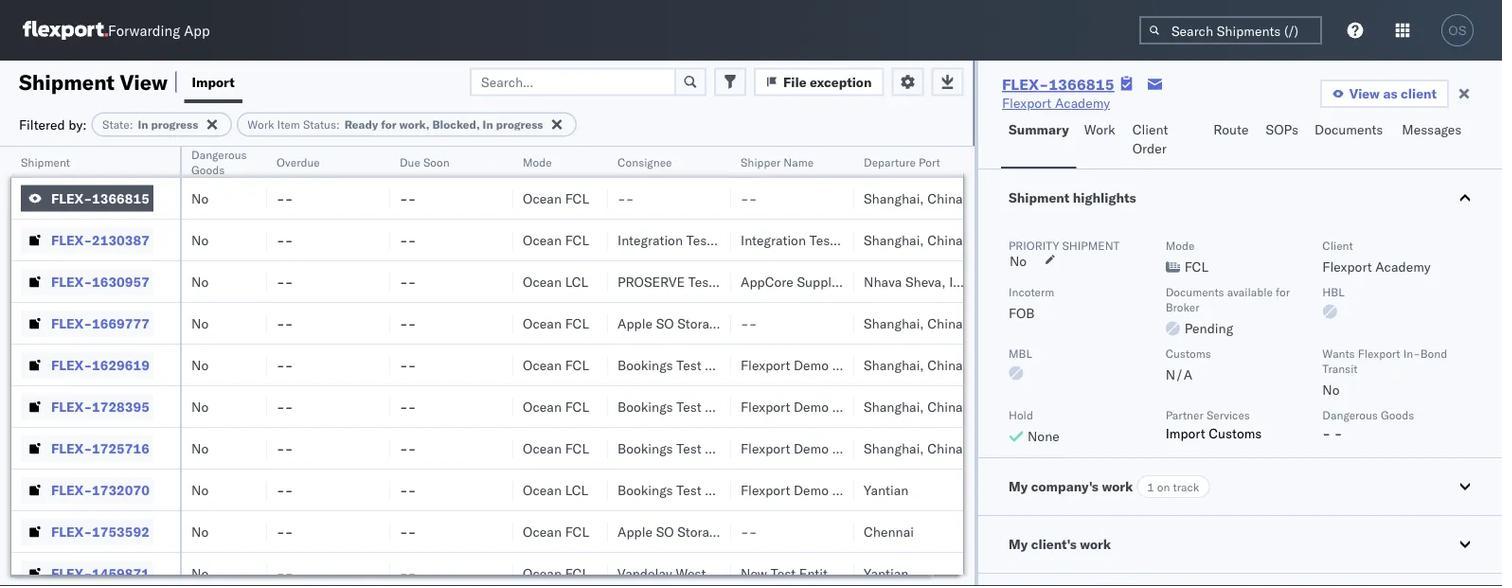 Task type: locate. For each thing, give the bounding box(es) containing it.
3 ocean from the top
[[523, 273, 562, 290]]

0 horizontal spatial view
[[120, 69, 168, 95]]

client up "order"
[[1133, 121, 1168, 138]]

0 horizontal spatial for
[[381, 117, 397, 132]]

1 vertical spatial dangerous
[[1323, 408, 1378, 422]]

no right the 1669777 on the bottom
[[191, 315, 209, 332]]

appcore supply ltd
[[741, 273, 861, 290]]

apple so storage (do not use) down account
[[618, 315, 822, 332]]

1630957
[[92, 273, 150, 290]]

flex- down shipment button
[[51, 190, 92, 207]]

import down app
[[192, 73, 235, 90]]

flex-1366815 down shipment button
[[51, 190, 150, 207]]

0 vertical spatial mode
[[523, 155, 552, 169]]

1 horizontal spatial view
[[1350, 85, 1380, 102]]

documents inside button
[[1315, 121, 1383, 138]]

2 bookings test consignee from the top
[[618, 398, 769, 415]]

flex- for "flex-1630957" button
[[51, 273, 92, 290]]

india
[[949, 273, 979, 290]]

goods inside "dangerous goods - -"
[[1381, 408, 1415, 422]]

2 china from the top
[[928, 232, 963, 248]]

nhava sheva, india
[[864, 273, 979, 290]]

1 ocean from the top
[[523, 190, 562, 207]]

storage down proserve test account
[[678, 315, 723, 332]]

0 horizontal spatial client
[[1133, 121, 1168, 138]]

test for flex-1732070
[[677, 482, 702, 498]]

6 ocean fcl from the top
[[523, 440, 589, 457]]

bookings test consignee
[[618, 357, 769, 373], [618, 398, 769, 415], [618, 440, 769, 457], [618, 482, 769, 498]]

view up the state : in progress at left top
[[120, 69, 168, 95]]

apple up vandelay
[[618, 523, 653, 540]]

co.
[[883, 357, 901, 373], [883, 398, 901, 415], [883, 440, 901, 457], [883, 482, 901, 498]]

3 flexport demo shipper co. from the top
[[741, 440, 901, 457]]

shanghai, for flex-2130387
[[864, 232, 924, 248]]

1 vertical spatial import
[[1166, 425, 1206, 442]]

:
[[130, 117, 133, 132], [336, 117, 340, 132]]

6 shanghai, from the top
[[864, 440, 924, 457]]

1732070
[[92, 482, 150, 498]]

flexport demo shipper co. for 1728395
[[741, 398, 901, 415]]

1366815 up "2130387"
[[92, 190, 150, 207]]

0 horizontal spatial documents
[[1166, 285, 1225, 299]]

1 horizontal spatial work
[[1084, 121, 1116, 138]]

1 lcl from the top
[[565, 273, 588, 290]]

8 ocean from the top
[[523, 482, 562, 498]]

1 bookings test consignee from the top
[[618, 357, 769, 373]]

1 horizontal spatial documents
[[1315, 121, 1383, 138]]

2 apple from the top
[[618, 523, 653, 540]]

flex-
[[1002, 75, 1049, 94], [51, 190, 92, 207], [51, 232, 92, 248], [51, 273, 92, 290], [51, 315, 92, 332], [51, 357, 92, 373], [51, 398, 92, 415], [51, 440, 92, 457], [51, 482, 92, 498], [51, 523, 92, 540], [51, 565, 92, 582]]

1 vertical spatial (do
[[727, 523, 754, 540]]

consignee for flex-1728395
[[705, 398, 769, 415]]

1 (do from the top
[[727, 315, 754, 332]]

documents for documents
[[1315, 121, 1383, 138]]

6 china from the top
[[928, 440, 963, 457]]

: right by:
[[130, 117, 133, 132]]

yantian for 2
[[864, 565, 909, 582]]

use) up the new test entity 2
[[788, 523, 822, 540]]

apple down proserve
[[618, 315, 653, 332]]

shipment inside button
[[1009, 189, 1070, 206]]

--
[[277, 190, 293, 207], [400, 190, 416, 207], [618, 190, 634, 207], [741, 190, 757, 207], [277, 232, 293, 248], [400, 232, 416, 248], [277, 273, 293, 290], [400, 273, 416, 290], [277, 315, 293, 332], [400, 315, 416, 332], [741, 315, 757, 332], [277, 357, 293, 373], [400, 357, 416, 373], [277, 398, 293, 415], [400, 398, 416, 415], [277, 440, 293, 457], [400, 440, 416, 457], [277, 482, 293, 498], [400, 482, 416, 498], [277, 523, 293, 540], [400, 523, 416, 540], [741, 523, 757, 540], [277, 565, 293, 582], [400, 565, 416, 582]]

1 apple so storage (do not use) from the top
[[618, 315, 822, 332]]

no for flex-1366815
[[191, 190, 209, 207]]

forwarding app
[[108, 21, 210, 39]]

flexport
[[1002, 95, 1052, 111], [1323, 259, 1372, 275], [1358, 346, 1401, 360], [741, 357, 790, 373], [741, 398, 790, 415], [741, 440, 790, 457], [741, 482, 790, 498]]

8 resize handle column header from the left
[[955, 147, 978, 586]]

forwarding app link
[[23, 21, 210, 40]]

2 resize handle column header from the left
[[244, 147, 267, 586]]

0 vertical spatial storage
[[678, 315, 723, 332]]

1 vertical spatial ocean lcl
[[523, 482, 588, 498]]

flex-1459871 button
[[21, 560, 153, 586]]

for left work,
[[381, 117, 397, 132]]

flexport demo shipper co. for 1629619
[[741, 357, 901, 373]]

no down the dangerous goods
[[191, 190, 209, 207]]

shipment view
[[19, 69, 168, 95]]

0 vertical spatial import
[[192, 73, 235, 90]]

work
[[1102, 478, 1133, 495], [1080, 536, 1111, 553]]

progress down import button
[[151, 117, 198, 132]]

4 ocean from the top
[[523, 315, 562, 332]]

1 vertical spatial 1366815
[[92, 190, 150, 207]]

west
[[676, 565, 706, 582]]

view left the "as"
[[1350, 85, 1380, 102]]

mode up "broker"
[[1166, 238, 1195, 252]]

no right 1725716
[[191, 440, 209, 457]]

flex- down flex-1728395 button
[[51, 440, 92, 457]]

view as client
[[1350, 85, 1437, 102]]

bookings for flex-1725716
[[618, 440, 673, 457]]

1 china from the top
[[928, 190, 963, 207]]

due soon
[[400, 155, 450, 169]]

flexport. image
[[23, 21, 108, 40]]

0 vertical spatial goods
[[191, 162, 225, 177]]

7 resize handle column header from the left
[[832, 147, 854, 586]]

0 vertical spatial lcl
[[565, 273, 588, 290]]

mode down search... 'text field'
[[523, 155, 552, 169]]

not up new
[[758, 523, 784, 540]]

import down partner
[[1166, 425, 1206, 442]]

1 : from the left
[[130, 117, 133, 132]]

item
[[277, 117, 300, 132]]

shipper for flex-1725716
[[832, 440, 879, 457]]

work right client's
[[1080, 536, 1111, 553]]

no
[[191, 190, 209, 207], [191, 232, 209, 248], [1010, 253, 1027, 270], [191, 273, 209, 290], [191, 315, 209, 332], [191, 357, 209, 373], [1323, 382, 1340, 398], [191, 398, 209, 415], [191, 440, 209, 457], [191, 482, 209, 498], [191, 523, 209, 540], [191, 565, 209, 582]]

goods inside the dangerous goods
[[191, 162, 225, 177]]

flex-1366815 inside flex-1366815 button
[[51, 190, 150, 207]]

work left the 1 at the bottom right
[[1102, 478, 1133, 495]]

shipment down filtered
[[21, 155, 70, 169]]

partner services import customs
[[1166, 408, 1262, 442]]

1 demo from the top
[[794, 357, 829, 373]]

client up hbl on the right of page
[[1323, 238, 1353, 252]]

0 horizontal spatial flex-1366815
[[51, 190, 150, 207]]

china for flex-1366815
[[928, 190, 963, 207]]

0 horizontal spatial mode
[[523, 155, 552, 169]]

shipment highlights button
[[979, 170, 1502, 226]]

work inside button
[[1084, 121, 1116, 138]]

client inside button
[[1133, 121, 1168, 138]]

no right 1728395
[[191, 398, 209, 415]]

my left client's
[[1009, 536, 1028, 553]]

storage for chennai
[[678, 523, 723, 540]]

0 horizontal spatial progress
[[151, 117, 198, 132]]

1 vertical spatial goods
[[1381, 408, 1415, 422]]

2 my from the top
[[1009, 536, 1028, 553]]

1366815
[[1049, 75, 1115, 94], [92, 190, 150, 207]]

5 shanghai, from the top
[[864, 398, 924, 415]]

work down the flexport academy link
[[1084, 121, 1116, 138]]

so down proserve
[[656, 315, 674, 332]]

5 ocean from the top
[[523, 357, 562, 373]]

work item status : ready for work, blocked, in progress
[[248, 117, 543, 132]]

documents down view as client button
[[1315, 121, 1383, 138]]

ocean for 1459871
[[523, 565, 562, 582]]

appcore
[[741, 273, 794, 290]]

9 ocean from the top
[[523, 523, 562, 540]]

shanghai, china for flex-1366815
[[864, 190, 963, 207]]

customs up n/a at the right bottom
[[1166, 346, 1211, 360]]

(do up new
[[727, 523, 754, 540]]

(do
[[727, 315, 754, 332], [727, 523, 754, 540]]

soon
[[423, 155, 450, 169]]

flex- for flex-1669777 button
[[51, 315, 92, 332]]

Search... text field
[[470, 68, 676, 96]]

1 ocean fcl from the top
[[523, 190, 589, 207]]

mode inside mode button
[[523, 155, 552, 169]]

1 progress from the left
[[151, 117, 198, 132]]

3 china from the top
[[928, 315, 963, 332]]

10 ocean from the top
[[523, 565, 562, 582]]

1 shanghai, china from the top
[[864, 190, 963, 207]]

8 ocean fcl from the top
[[523, 565, 589, 582]]

1 vertical spatial storage
[[678, 523, 723, 540]]

bookings test consignee for flex-1728395
[[618, 398, 769, 415]]

3 shanghai, china from the top
[[864, 315, 963, 332]]

1 horizontal spatial goods
[[1381, 408, 1415, 422]]

5 ocean fcl from the top
[[523, 398, 589, 415]]

dangerous
[[191, 147, 247, 162], [1323, 408, 1378, 422]]

customs down services
[[1209, 425, 1262, 442]]

1725716
[[92, 440, 150, 457]]

my for my client's work
[[1009, 536, 1028, 553]]

4 china from the top
[[928, 357, 963, 373]]

0 vertical spatial so
[[656, 315, 674, 332]]

2 flexport demo shipper co. from the top
[[741, 398, 901, 415]]

2 (do from the top
[[727, 523, 754, 540]]

flexport academy link
[[1002, 94, 1110, 113]]

1 horizontal spatial :
[[336, 117, 340, 132]]

ocean for 1366815
[[523, 190, 562, 207]]

4 bookings test consignee from the top
[[618, 482, 769, 498]]

1 shanghai, from the top
[[864, 190, 924, 207]]

2 shanghai, from the top
[[864, 232, 924, 248]]

no right "2130387"
[[191, 232, 209, 248]]

client's
[[1031, 536, 1077, 553]]

1 yantian from the top
[[864, 482, 909, 498]]

yantian up chennai
[[864, 482, 909, 498]]

1 my from the top
[[1009, 478, 1028, 495]]

academy down flex-1366815 "link"
[[1055, 95, 1110, 111]]

0 vertical spatial ocean lcl
[[523, 273, 588, 290]]

1 vertical spatial customs
[[1209, 425, 1262, 442]]

resize handle column header for shipment
[[157, 147, 180, 586]]

goods down the state : in progress at left top
[[191, 162, 225, 177]]

n/a
[[1166, 367, 1193, 383]]

no right 1753592
[[191, 523, 209, 540]]

2 ocean fcl from the top
[[523, 232, 589, 248]]

1 vertical spatial apple so storage (do not use)
[[618, 523, 822, 540]]

3 co. from the top
[[883, 440, 901, 457]]

flexport demo shipper co. for 1725716
[[741, 440, 901, 457]]

7 ocean from the top
[[523, 440, 562, 457]]

0 vertical spatial yantian
[[864, 482, 909, 498]]

1366815 up flexport academy
[[1049, 75, 1115, 94]]

client for flexport
[[1323, 238, 1353, 252]]

1 vertical spatial shipment
[[21, 155, 70, 169]]

flexport demo shipper co.
[[741, 357, 901, 373], [741, 398, 901, 415], [741, 440, 901, 457], [741, 482, 901, 498]]

documents
[[1315, 121, 1383, 138], [1166, 285, 1225, 299]]

0 horizontal spatial work
[[248, 117, 274, 132]]

not
[[758, 315, 784, 332], [758, 523, 784, 540]]

dangerous goods - -
[[1323, 408, 1415, 442]]

sheva,
[[906, 273, 946, 290]]

1 vertical spatial for
[[1276, 285, 1290, 299]]

ocean fcl for flex-1459871
[[523, 565, 589, 582]]

1459871
[[92, 565, 150, 582]]

dangerous inside button
[[191, 147, 247, 162]]

flexport academy
[[1002, 95, 1110, 111]]

use) for chennai
[[788, 523, 822, 540]]

no right 1629619
[[191, 357, 209, 373]]

flex-1366815
[[1002, 75, 1115, 94], [51, 190, 150, 207]]

fcl for flex-1728395
[[565, 398, 589, 415]]

1 vertical spatial so
[[656, 523, 674, 540]]

2 ocean from the top
[[523, 232, 562, 248]]

documents up "broker"
[[1166, 285, 1225, 299]]

3 demo from the top
[[794, 440, 829, 457]]

0 vertical spatial academy
[[1055, 95, 1110, 111]]

company's
[[1031, 478, 1099, 495]]

use) down appcore supply ltd
[[788, 315, 822, 332]]

my client's work button
[[979, 516, 1502, 573]]

flex- down flex-1629619 button
[[51, 398, 92, 415]]

flex-1732070 button
[[21, 477, 153, 503]]

(do down account
[[727, 315, 754, 332]]

shanghai, china
[[864, 190, 963, 207], [864, 232, 963, 248], [864, 315, 963, 332], [864, 357, 963, 373], [864, 398, 963, 415], [864, 440, 963, 457]]

flex-1753592 button
[[21, 519, 153, 545]]

2 shanghai, china from the top
[[864, 232, 963, 248]]

0 vertical spatial apple so storage (do not use)
[[618, 315, 822, 332]]

flex- down flex-1366815 button
[[51, 232, 92, 248]]

5 shanghai, china from the top
[[864, 398, 963, 415]]

shipment for shipment view
[[19, 69, 115, 95]]

4 shanghai, china from the top
[[864, 357, 963, 373]]

flex- down the flex-1732070 button in the left of the page
[[51, 523, 92, 540]]

flex- inside 'button'
[[51, 523, 92, 540]]

1 horizontal spatial academy
[[1376, 259, 1431, 275]]

consignee for flex-1629619
[[705, 357, 769, 373]]

1 vertical spatial use)
[[788, 523, 822, 540]]

ocean fcl for flex-1629619
[[523, 357, 589, 373]]

(do for chennai
[[727, 523, 754, 540]]

work inside button
[[1080, 536, 1111, 553]]

ocean lcl
[[523, 273, 588, 290], [523, 482, 588, 498]]

1 vertical spatial documents
[[1166, 285, 1225, 299]]

shipment for shipment
[[21, 155, 70, 169]]

0 vertical spatial my
[[1009, 478, 1028, 495]]

progress up mode button
[[496, 117, 543, 132]]

no for flex-1459871
[[191, 565, 209, 582]]

bookings for flex-1732070
[[618, 482, 673, 498]]

1 horizontal spatial 1366815
[[1049, 75, 1115, 94]]

5 china from the top
[[928, 398, 963, 415]]

7 ocean fcl from the top
[[523, 523, 589, 540]]

1 not from the top
[[758, 315, 784, 332]]

shanghai, for flex-1366815
[[864, 190, 924, 207]]

dangerous down transit
[[1323, 408, 1378, 422]]

flex-1669777
[[51, 315, 150, 332]]

for right available
[[1276, 285, 1290, 299]]

1 apple from the top
[[618, 315, 653, 332]]

no right '1732070'
[[191, 482, 209, 498]]

in right state
[[138, 117, 148, 132]]

ocean fcl for flex-1725716
[[523, 440, 589, 457]]

2 co. from the top
[[883, 398, 901, 415]]

1 vertical spatial academy
[[1376, 259, 1431, 275]]

shanghai, china for flex-1629619
[[864, 357, 963, 373]]

2 not from the top
[[758, 523, 784, 540]]

flex-1629619 button
[[21, 352, 153, 378]]

0 vertical spatial work
[[1102, 478, 1133, 495]]

4 co. from the top
[[883, 482, 901, 498]]

work left item at left
[[248, 117, 274, 132]]

2 yantian from the top
[[864, 565, 909, 582]]

new
[[741, 565, 767, 582]]

4 bookings from the top
[[618, 482, 673, 498]]

1 co. from the top
[[883, 357, 901, 373]]

client order
[[1133, 121, 1168, 157]]

1 vertical spatial client
[[1323, 238, 1353, 252]]

status
[[303, 117, 336, 132]]

1 horizontal spatial for
[[1276, 285, 1290, 299]]

2 storage from the top
[[678, 523, 723, 540]]

flex- for the flex-1732070 button in the left of the page
[[51, 482, 92, 498]]

0 vertical spatial (do
[[727, 315, 754, 332]]

apple for shanghai, china
[[618, 315, 653, 332]]

bookings for flex-1728395
[[618, 398, 673, 415]]

documents available for broker
[[1166, 285, 1290, 314]]

bookings test consignee for flex-1629619
[[618, 357, 769, 373]]

1 vertical spatial not
[[758, 523, 784, 540]]

ocean for 1629619
[[523, 357, 562, 373]]

goods down wants flexport in-bond transit no in the bottom right of the page
[[1381, 408, 1415, 422]]

0 vertical spatial dangerous
[[191, 147, 247, 162]]

ocean fcl for flex-1669777
[[523, 315, 589, 332]]

academy up the in-
[[1376, 259, 1431, 275]]

2 so from the top
[[656, 523, 674, 540]]

1 vertical spatial flex-1366815
[[51, 190, 150, 207]]

dangerous inside "dangerous goods - -"
[[1323, 408, 1378, 422]]

flex- down flex-1725716 button
[[51, 482, 92, 498]]

client inside client flexport academy incoterm fob
[[1323, 238, 1353, 252]]

0 vertical spatial client
[[1133, 121, 1168, 138]]

flex- down flex-2130387 button
[[51, 273, 92, 290]]

supply
[[797, 273, 838, 290]]

documents for documents available for broker
[[1166, 285, 1225, 299]]

2 demo from the top
[[794, 398, 829, 415]]

1 resize handle column header from the left
[[157, 147, 180, 586]]

flex- down flex-1669777 button
[[51, 357, 92, 373]]

flex- for flex-1629619 button
[[51, 357, 92, 373]]

apple
[[618, 315, 653, 332], [618, 523, 653, 540]]

6 resize handle column header from the left
[[709, 147, 731, 586]]

4 shanghai, from the top
[[864, 357, 924, 373]]

1 horizontal spatial progress
[[496, 117, 543, 132]]

1 horizontal spatial dangerous
[[1323, 408, 1378, 422]]

so for chennai
[[656, 523, 674, 540]]

flex-1728395 button
[[21, 394, 153, 420]]

test for flex-1725716
[[677, 440, 702, 457]]

3 shanghai, from the top
[[864, 315, 924, 332]]

pending
[[1185, 320, 1234, 337]]

apple so storage (do not use) up west
[[618, 523, 822, 540]]

: left ready
[[336, 117, 340, 132]]

file exception button
[[754, 68, 884, 96], [754, 68, 884, 96]]

fcl for flex-1366815
[[565, 190, 589, 207]]

4 ocean fcl from the top
[[523, 357, 589, 373]]

apple so storage (do not use) for shanghai, china
[[618, 315, 822, 332]]

no right 1630957
[[191, 273, 209, 290]]

no for flex-1728395
[[191, 398, 209, 415]]

1 use) from the top
[[788, 315, 822, 332]]

1 ocean lcl from the top
[[523, 273, 588, 290]]

demo for 1725716
[[794, 440, 829, 457]]

0 vertical spatial flex-1366815
[[1002, 75, 1115, 94]]

storage
[[678, 315, 723, 332], [678, 523, 723, 540]]

ocean for 2130387
[[523, 232, 562, 248]]

3 bookings test consignee from the top
[[618, 440, 769, 457]]

1 horizontal spatial in
[[483, 117, 493, 132]]

6 ocean from the top
[[523, 398, 562, 415]]

flex-1366815 up flexport academy
[[1002, 75, 1115, 94]]

flex- down flex-1753592 'button'
[[51, 565, 92, 582]]

1 bookings from the top
[[618, 357, 673, 373]]

shipment up by:
[[19, 69, 115, 95]]

services
[[1207, 408, 1250, 422]]

3 bookings from the top
[[618, 440, 673, 457]]

0 horizontal spatial dangerous
[[191, 147, 247, 162]]

so
[[656, 315, 674, 332], [656, 523, 674, 540]]

resize handle column header
[[157, 147, 180, 586], [244, 147, 267, 586], [368, 147, 390, 586], [491, 147, 513, 586], [585, 147, 608, 586], [709, 147, 731, 586], [832, 147, 854, 586], [955, 147, 978, 586]]

0 horizontal spatial goods
[[191, 162, 225, 177]]

1 vertical spatial work
[[1080, 536, 1111, 553]]

shipment button
[[11, 151, 161, 170]]

3 ocean fcl from the top
[[523, 315, 589, 332]]

1 horizontal spatial import
[[1166, 425, 1206, 442]]

0 vertical spatial apple
[[618, 315, 653, 332]]

shanghai, for flex-1725716
[[864, 440, 924, 457]]

co. for 1728395
[[883, 398, 901, 415]]

shipper name button
[[731, 151, 836, 170]]

1 vertical spatial yantian
[[864, 565, 909, 582]]

my inside button
[[1009, 536, 1028, 553]]

flex-1366815 link
[[1002, 75, 1115, 94]]

shipment up priority
[[1009, 189, 1070, 206]]

2 : from the left
[[336, 117, 340, 132]]

6 shanghai, china from the top
[[864, 440, 963, 457]]

no down transit
[[1323, 382, 1340, 398]]

ocean for 1630957
[[523, 273, 562, 290]]

flex- for the flex-1459871 button
[[51, 565, 92, 582]]

0 horizontal spatial :
[[130, 117, 133, 132]]

1 so from the top
[[656, 315, 674, 332]]

1 storage from the top
[[678, 315, 723, 332]]

progress
[[151, 117, 198, 132], [496, 117, 543, 132]]

2 vertical spatial shipment
[[1009, 189, 1070, 206]]

not down appcore on the top of page
[[758, 315, 784, 332]]

my left company's at the right
[[1009, 478, 1028, 495]]

2 apple so storage (do not use) from the top
[[618, 523, 822, 540]]

lcl
[[565, 273, 588, 290], [565, 482, 588, 498]]

documents inside documents available for broker
[[1166, 285, 1225, 299]]

flex- down "flex-1630957" button
[[51, 315, 92, 332]]

wants
[[1323, 346, 1355, 360]]

1 vertical spatial lcl
[[565, 482, 588, 498]]

0 horizontal spatial import
[[192, 73, 235, 90]]

not for shanghai, china
[[758, 315, 784, 332]]

shipment inside button
[[21, 155, 70, 169]]

shipment
[[1062, 238, 1120, 252]]

5 resize handle column header from the left
[[585, 147, 608, 586]]

1 vertical spatial apple
[[618, 523, 653, 540]]

flex-2130387
[[51, 232, 150, 248]]

for
[[381, 117, 397, 132], [1276, 285, 1290, 299]]

no for flex-1630957
[[191, 273, 209, 290]]

2 ocean lcl from the top
[[523, 482, 588, 498]]

dangerous goods button
[[182, 143, 260, 177]]

storage up west
[[678, 523, 723, 540]]

view inside button
[[1350, 85, 1380, 102]]

0 horizontal spatial academy
[[1055, 95, 1110, 111]]

so up vandelay west
[[656, 523, 674, 540]]

0 horizontal spatial in
[[138, 117, 148, 132]]

in right blocked,
[[483, 117, 493, 132]]

no right 1459871
[[191, 565, 209, 582]]

demo
[[794, 357, 829, 373], [794, 398, 829, 415], [794, 440, 829, 457], [794, 482, 829, 498]]

1 horizontal spatial client
[[1323, 238, 1353, 252]]

0 horizontal spatial 1366815
[[92, 190, 150, 207]]

2 progress from the left
[[496, 117, 543, 132]]

0 vertical spatial documents
[[1315, 121, 1383, 138]]

0 vertical spatial not
[[758, 315, 784, 332]]

mbl
[[1009, 346, 1033, 360]]

state : in progress
[[102, 117, 198, 132]]

1 vertical spatial mode
[[1166, 238, 1195, 252]]

shanghai, for flex-1629619
[[864, 357, 924, 373]]

0 vertical spatial shipment
[[19, 69, 115, 95]]

0 vertical spatial use)
[[788, 315, 822, 332]]

use) for shanghai, china
[[788, 315, 822, 332]]

consignee for flex-1725716
[[705, 440, 769, 457]]

4 flexport demo shipper co. from the top
[[741, 482, 901, 498]]

ocean fcl for flex-1728395
[[523, 398, 589, 415]]

yantian down chennai
[[864, 565, 909, 582]]

dangerous down import button
[[191, 147, 247, 162]]

1 vertical spatial my
[[1009, 536, 1028, 553]]

2 use) from the top
[[788, 523, 822, 540]]

fcl
[[565, 190, 589, 207], [565, 232, 589, 248], [1185, 259, 1209, 275], [565, 315, 589, 332], [565, 357, 589, 373], [565, 398, 589, 415], [565, 440, 589, 457], [565, 523, 589, 540], [565, 565, 589, 582]]

2 lcl from the top
[[565, 482, 588, 498]]

4 demo from the top
[[794, 482, 829, 498]]

2 bookings from the top
[[618, 398, 673, 415]]

ocean for 1728395
[[523, 398, 562, 415]]

transit
[[1323, 361, 1358, 376]]

1 flexport demo shipper co. from the top
[[741, 357, 901, 373]]



Task type: describe. For each thing, give the bounding box(es) containing it.
client
[[1401, 85, 1437, 102]]

consignee for flex-1732070
[[705, 482, 769, 498]]

broker
[[1166, 300, 1200, 314]]

fob
[[1009, 305, 1035, 322]]

fcl for flex-1459871
[[565, 565, 589, 582]]

flex- for flex-2130387 button
[[51, 232, 92, 248]]

os
[[1449, 23, 1467, 37]]

vandelay west
[[618, 565, 706, 582]]

proserve test account
[[618, 273, 767, 290]]

academy inside client flexport academy incoterm fob
[[1376, 259, 1431, 275]]

apple so storage (do not use) for chennai
[[618, 523, 822, 540]]

exception
[[810, 73, 872, 90]]

Search Shipments (/) text field
[[1140, 16, 1322, 45]]

flexport demo shipper co. for 1732070
[[741, 482, 901, 498]]

2130387
[[92, 232, 150, 248]]

flex- up flexport academy
[[1002, 75, 1049, 94]]

account
[[717, 273, 767, 290]]

2 in from the left
[[483, 117, 493, 132]]

client order button
[[1125, 113, 1206, 169]]

ready
[[345, 117, 378, 132]]

work,
[[399, 117, 430, 132]]

file
[[784, 73, 807, 90]]

flex- for flex-1753592 'button'
[[51, 523, 92, 540]]

fcl for flex-1629619
[[565, 357, 589, 373]]

shipper inside button
[[741, 155, 781, 169]]

ocean for 1669777
[[523, 315, 562, 332]]

1629619
[[92, 357, 150, 373]]

dangerous for dangerous goods
[[191, 147, 247, 162]]

filtered by:
[[19, 116, 87, 133]]

bookings test consignee for flex-1732070
[[618, 482, 769, 498]]

summary
[[1009, 121, 1069, 138]]

1753592
[[92, 523, 150, 540]]

client for order
[[1133, 121, 1168, 138]]

shipper for flex-1732070
[[832, 482, 879, 498]]

fcl for flex-1669777
[[565, 315, 589, 332]]

goods for dangerous goods
[[191, 162, 225, 177]]

ocean fcl for flex-1366815
[[523, 190, 589, 207]]

flex-1630957 button
[[21, 269, 153, 295]]

demo for 1732070
[[794, 482, 829, 498]]

ocean lcl for proserve test account
[[523, 273, 588, 290]]

my company's work
[[1009, 478, 1133, 495]]

work for work item status : ready for work, blocked, in progress
[[248, 117, 274, 132]]

0 vertical spatial customs
[[1166, 346, 1211, 360]]

os button
[[1436, 9, 1480, 52]]

resize handle column header for departure port
[[955, 147, 978, 586]]

bond
[[1421, 346, 1448, 360]]

0 vertical spatial for
[[381, 117, 397, 132]]

track
[[1173, 480, 1200, 494]]

no for flex-1753592
[[191, 523, 209, 540]]

4 resize handle column header from the left
[[491, 147, 513, 586]]

as
[[1383, 85, 1398, 102]]

import inside button
[[192, 73, 235, 90]]

flex-1728395
[[51, 398, 150, 415]]

shanghai, for flex-1728395
[[864, 398, 924, 415]]

test for flex-1728395
[[677, 398, 702, 415]]

messages button
[[1395, 113, 1472, 169]]

shipper for flex-1629619
[[832, 357, 879, 373]]

1
[[1147, 480, 1155, 494]]

departure port
[[864, 155, 940, 169]]

not for chennai
[[758, 523, 784, 540]]

dangerous for dangerous goods - -
[[1323, 408, 1378, 422]]

bookings test consignee for flex-1725716
[[618, 440, 769, 457]]

import button
[[184, 61, 242, 103]]

flex-1459871
[[51, 565, 150, 582]]

flex-1629619
[[51, 357, 150, 373]]

customs n/a
[[1166, 346, 1211, 383]]

partner
[[1166, 408, 1204, 422]]

test for flex-1630957
[[688, 273, 713, 290]]

ocean fcl for flex-2130387
[[523, 232, 589, 248]]

lcl for bookings
[[565, 482, 588, 498]]

no for flex-2130387
[[191, 232, 209, 248]]

port
[[919, 155, 940, 169]]

work button
[[1077, 113, 1125, 169]]

customs inside partner services import customs
[[1209, 425, 1262, 442]]

highlights
[[1073, 189, 1137, 206]]

dangerous goods
[[191, 147, 247, 177]]

fcl for flex-1753592
[[565, 523, 589, 540]]

shipper name
[[741, 155, 814, 169]]

ltd
[[842, 273, 861, 290]]

documents button
[[1307, 113, 1395, 169]]

yantian for co.
[[864, 482, 909, 498]]

1 horizontal spatial mode
[[1166, 238, 1195, 252]]

priority shipment
[[1009, 238, 1120, 252]]

storage for shanghai, china
[[678, 315, 723, 332]]

blocked,
[[432, 117, 480, 132]]

(do for shanghai, china
[[727, 315, 754, 332]]

lcl for proserve
[[565, 273, 588, 290]]

ocean for 1732070
[[523, 482, 562, 498]]

china for flex-1725716
[[928, 440, 963, 457]]

flexport inside wants flexport in-bond transit no
[[1358, 346, 1401, 360]]

bookings for flex-1629619
[[618, 357, 673, 373]]

china for flex-1669777
[[928, 315, 963, 332]]

new test entity 2
[[741, 565, 846, 582]]

view as client button
[[1320, 80, 1449, 108]]

vandelay
[[618, 565, 672, 582]]

in-
[[1404, 346, 1421, 360]]

1 horizontal spatial flex-1366815
[[1002, 75, 1115, 94]]

fcl for flex-2130387
[[565, 232, 589, 248]]

no down priority
[[1010, 253, 1027, 270]]

no for flex-1669777
[[191, 315, 209, 332]]

co. for 1725716
[[883, 440, 901, 457]]

flex-1753592
[[51, 523, 150, 540]]

1366815 inside button
[[92, 190, 150, 207]]

goods for dangerous goods - -
[[1381, 408, 1415, 422]]

overdue
[[277, 155, 320, 169]]

flex-2130387 button
[[21, 227, 153, 253]]

no for flex-1732070
[[191, 482, 209, 498]]

route
[[1214, 121, 1249, 138]]

no for flex-1629619
[[191, 357, 209, 373]]

resize handle column header for consignee
[[709, 147, 731, 586]]

flex-1732070
[[51, 482, 150, 498]]

0 vertical spatial 1366815
[[1049, 75, 1115, 94]]

summary button
[[1001, 113, 1077, 169]]

app
[[184, 21, 210, 39]]

for inside documents available for broker
[[1276, 285, 1290, 299]]

1 in from the left
[[138, 117, 148, 132]]

3 resize handle column header from the left
[[368, 147, 390, 586]]

fcl for flex-1725716
[[565, 440, 589, 457]]

file exception
[[784, 73, 872, 90]]

shipper for flex-1728395
[[832, 398, 879, 415]]

flex- for flex-1366815 button
[[51, 190, 92, 207]]

flex-1725716
[[51, 440, 150, 457]]

name
[[784, 155, 814, 169]]

co. for 1732070
[[883, 482, 901, 498]]

2
[[838, 565, 846, 582]]

demo for 1728395
[[794, 398, 829, 415]]

china for flex-1629619
[[928, 357, 963, 373]]

shanghai, china for flex-1728395
[[864, 398, 963, 415]]

consignee inside button
[[618, 155, 672, 169]]

flex-1669777 button
[[21, 310, 153, 337]]

departure port button
[[854, 151, 959, 170]]

1728395
[[92, 398, 150, 415]]

flex- for flex-1728395 button
[[51, 398, 92, 415]]

shanghai, for flex-1669777
[[864, 315, 924, 332]]

shipment highlights
[[1009, 189, 1137, 206]]

work for my client's work
[[1080, 536, 1111, 553]]

mode button
[[513, 151, 589, 170]]

hold
[[1009, 408, 1033, 422]]

wants flexport in-bond transit no
[[1323, 346, 1448, 398]]

china for flex-2130387
[[928, 232, 963, 248]]

shanghai, china for flex-2130387
[[864, 232, 963, 248]]

ocean for 1753592
[[523, 523, 562, 540]]

ocean lcl for bookings test consignee
[[523, 482, 588, 498]]

nhava
[[864, 273, 902, 290]]

china for flex-1728395
[[928, 398, 963, 415]]

shanghai, china for flex-1725716
[[864, 440, 963, 457]]

flex-1725716 button
[[21, 435, 153, 462]]

order
[[1133, 140, 1167, 157]]

import inside partner services import customs
[[1166, 425, 1206, 442]]

ocean fcl for flex-1753592
[[523, 523, 589, 540]]

no for flex-1725716
[[191, 440, 209, 457]]

co. for 1629619
[[883, 357, 901, 373]]

none
[[1028, 428, 1060, 445]]

work for my company's work
[[1102, 478, 1133, 495]]

available
[[1227, 285, 1273, 299]]

no inside wants flexport in-bond transit no
[[1323, 382, 1340, 398]]

departure
[[864, 155, 916, 169]]

shanghai, china for flex-1669777
[[864, 315, 963, 332]]

apple for chennai
[[618, 523, 653, 540]]

resize handle column header for dangerous goods
[[244, 147, 267, 586]]

forwarding
[[108, 21, 180, 39]]

flexport inside client flexport academy incoterm fob
[[1323, 259, 1372, 275]]

chennai
[[864, 523, 914, 540]]

flex- for flex-1725716 button
[[51, 440, 92, 457]]

so for shanghai, china
[[656, 315, 674, 332]]

hbl
[[1323, 285, 1345, 299]]

consignee button
[[608, 151, 712, 170]]



Task type: vqa. For each thing, say whether or not it's contained in the screenshot.


